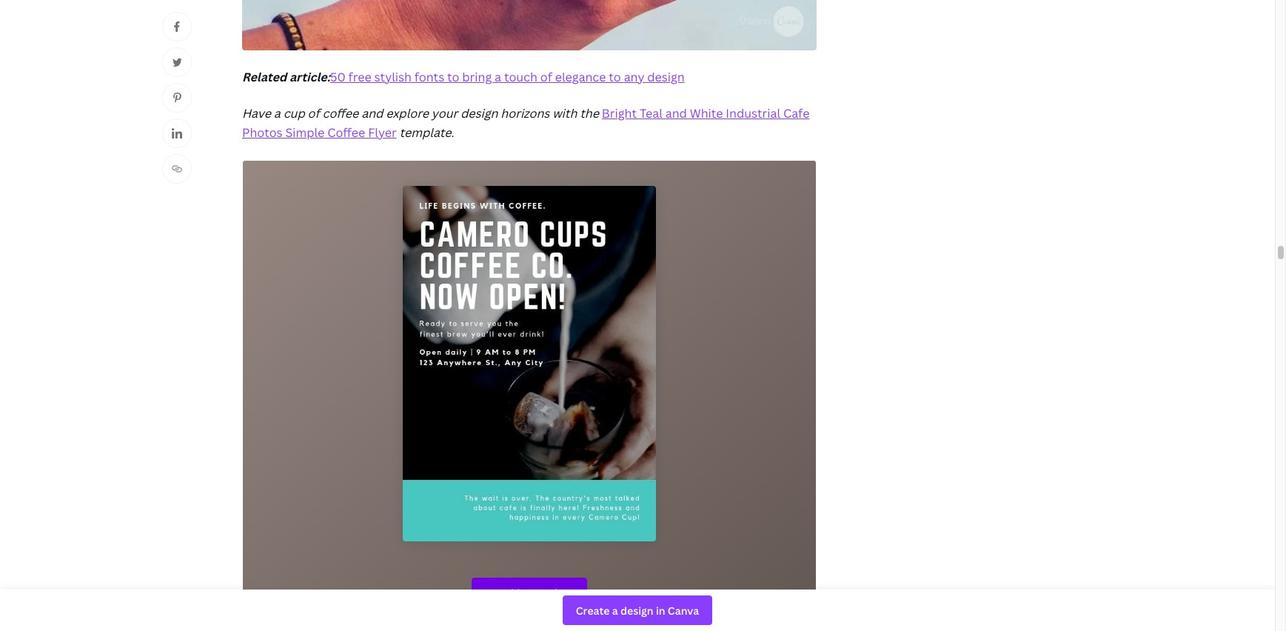 Task type: locate. For each thing, give the bounding box(es) containing it.
design right your
[[461, 105, 498, 122]]

a
[[495, 69, 502, 85], [274, 105, 281, 122]]

photos
[[242, 124, 283, 141]]

1 horizontal spatial design
[[648, 69, 685, 85]]

1 horizontal spatial a
[[495, 69, 502, 85]]

related
[[242, 69, 287, 85]]

50 free stylish fonts to bring a touch of elegance to any design link
[[330, 69, 685, 85]]

a left cup on the left top
[[274, 105, 281, 122]]

cup
[[283, 105, 305, 122]]

design
[[648, 69, 685, 85], [461, 105, 498, 122]]

0 vertical spatial of
[[541, 69, 553, 85]]

to
[[447, 69, 460, 85], [609, 69, 621, 85]]

your
[[432, 105, 458, 122]]

of right cup on the left top
[[308, 105, 320, 122]]

bright teal and white industrial cafe photos simple coffee flyer link
[[242, 105, 810, 141]]

50
[[330, 69, 346, 85]]

0 vertical spatial a
[[495, 69, 502, 85]]

of right touch
[[541, 69, 553, 85]]

have
[[242, 105, 271, 122]]

0 horizontal spatial and
[[362, 105, 383, 122]]

1 horizontal spatial and
[[666, 105, 687, 122]]

to left the bring
[[447, 69, 460, 85]]

template.
[[397, 124, 454, 141]]

and up flyer
[[362, 105, 383, 122]]

1 and from the left
[[362, 105, 383, 122]]

fonts
[[415, 69, 445, 85]]

0 horizontal spatial to
[[447, 69, 460, 85]]

any
[[624, 69, 645, 85]]

and inside bright teal and white industrial cafe photos simple coffee flyer
[[666, 105, 687, 122]]

1 to from the left
[[447, 69, 460, 85]]

0 horizontal spatial of
[[308, 105, 320, 122]]

of
[[541, 69, 553, 85], [308, 105, 320, 122]]

design right any
[[648, 69, 685, 85]]

and
[[362, 105, 383, 122], [666, 105, 687, 122]]

2 and from the left
[[666, 105, 687, 122]]

1 horizontal spatial of
[[541, 69, 553, 85]]

0 horizontal spatial design
[[461, 105, 498, 122]]

teal
[[640, 105, 663, 122]]

1 vertical spatial a
[[274, 105, 281, 122]]

related article: 50 free stylish fonts to bring a touch of elegance to any design
[[242, 69, 685, 85]]

a right the bring
[[495, 69, 502, 85]]

1 horizontal spatial to
[[609, 69, 621, 85]]

to left any
[[609, 69, 621, 85]]

0 vertical spatial design
[[648, 69, 685, 85]]

1 vertical spatial design
[[461, 105, 498, 122]]

2 to from the left
[[609, 69, 621, 85]]

and right teal
[[666, 105, 687, 122]]

industrial
[[726, 105, 781, 122]]



Task type: describe. For each thing, give the bounding box(es) containing it.
flyer
[[368, 124, 397, 141]]

have a cup of coffee and explore your design horizons with the
[[242, 105, 602, 122]]

explore
[[386, 105, 429, 122]]

article:
[[290, 69, 330, 85]]

bright
[[602, 105, 637, 122]]

1 vertical spatial of
[[308, 105, 320, 122]]

white
[[690, 105, 723, 122]]

horizons
[[501, 105, 550, 122]]

the
[[580, 105, 599, 122]]

touch
[[504, 69, 538, 85]]

coffee
[[328, 124, 365, 141]]

elegance
[[555, 69, 606, 85]]

0 horizontal spatial a
[[274, 105, 281, 122]]

simple
[[286, 124, 325, 141]]

stylish
[[375, 69, 412, 85]]

bring
[[462, 69, 492, 85]]

with
[[553, 105, 577, 122]]

bright teal and white industrial cafe photos simple coffee flyer
[[242, 105, 810, 141]]

free
[[349, 69, 372, 85]]

coffee
[[323, 105, 359, 122]]

cafe
[[784, 105, 810, 122]]



Task type: vqa. For each thing, say whether or not it's contained in the screenshot.
Hide IMAGE
no



